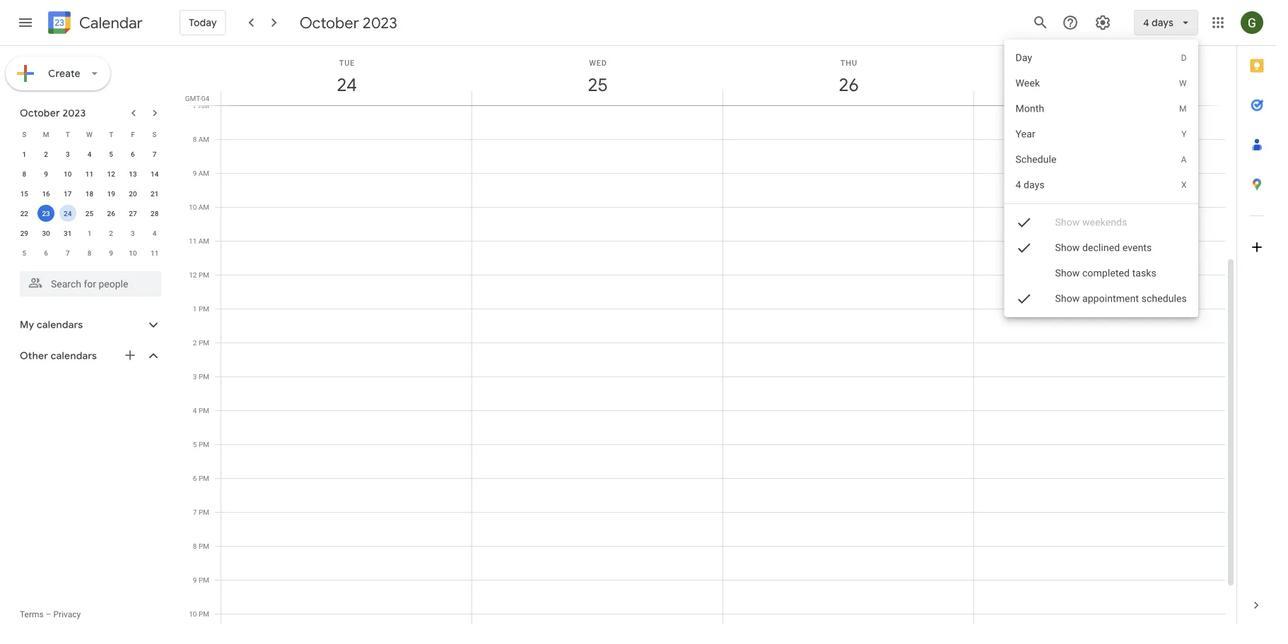 Task type: describe. For each thing, give the bounding box(es) containing it.
21
[[151, 190, 159, 198]]

calendars for my calendars
[[37, 319, 83, 332]]

1 horizontal spatial 2023
[[363, 13, 397, 33]]

pm for 5 pm
[[199, 441, 209, 449]]

row containing 29
[[13, 223, 165, 243]]

check for show weekends
[[1016, 214, 1033, 231]]

d
[[1182, 53, 1187, 63]]

show completed tasks
[[1056, 268, 1157, 279]]

terms link
[[20, 610, 44, 620]]

gmt-
[[185, 94, 201, 103]]

8 am
[[193, 135, 209, 144]]

add other calendars image
[[123, 349, 137, 363]]

today button
[[180, 6, 226, 40]]

12 pm
[[189, 271, 209, 279]]

pm for 9 pm
[[199, 576, 209, 585]]

10 for november 10 element
[[129, 249, 137, 257]]

calendar element
[[45, 8, 143, 40]]

privacy link
[[53, 610, 81, 620]]

column header inside grid
[[974, 46, 1226, 105]]

11 for november 11 element
[[151, 249, 159, 257]]

november 3 element
[[124, 225, 141, 242]]

1 t from the left
[[66, 130, 70, 139]]

am for 9 am
[[199, 169, 209, 178]]

am for 10 am
[[199, 203, 209, 211]]

8 up 15 element
[[22, 170, 26, 178]]

calendar heading
[[76, 13, 143, 33]]

settings menu image
[[1095, 14, 1112, 31]]

november 5 element
[[16, 245, 33, 262]]

show declined events
[[1056, 242, 1152, 254]]

november 1 element
[[81, 225, 98, 242]]

5 for 5 pm
[[193, 441, 197, 449]]

wed 25
[[587, 58, 607, 97]]

create
[[48, 67, 81, 80]]

1 horizontal spatial 5
[[109, 150, 113, 158]]

7 pm
[[193, 509, 209, 517]]

week
[[1016, 77, 1041, 89]]

4 pm
[[193, 407, 209, 415]]

show for show appointment schedules
[[1056, 293, 1080, 305]]

7 for 'november 7' element on the left of page
[[66, 249, 70, 257]]

0 horizontal spatial 1
[[22, 150, 26, 158]]

2 pm
[[193, 339, 209, 347]]

3 pm
[[193, 373, 209, 381]]

schedules
[[1142, 293, 1187, 305]]

27
[[129, 209, 137, 218]]

tue 24
[[336, 58, 356, 97]]

2 for november 2 element
[[109, 229, 113, 238]]

24 inside cell
[[64, 209, 72, 218]]

0 vertical spatial october
[[300, 13, 359, 33]]

21 element
[[146, 185, 163, 202]]

my
[[20, 319, 34, 332]]

24 cell
[[57, 204, 79, 223]]

pm for 3 pm
[[199, 373, 209, 381]]

16
[[42, 190, 50, 198]]

other
[[20, 350, 48, 363]]

my calendars button
[[3, 314, 175, 337]]

1 vertical spatial october
[[20, 107, 60, 120]]

0 horizontal spatial 2
[[44, 150, 48, 158]]

menu containing check
[[1005, 40, 1199, 327]]

november 4 element
[[146, 225, 163, 242]]

18 element
[[81, 185, 98, 202]]

9 up '16' element
[[44, 170, 48, 178]]

9 pm
[[193, 576, 209, 585]]

pm for 8 pm
[[199, 542, 209, 551]]

3 check checkbox item from the top
[[1005, 286, 1199, 312]]

4 up november 11 element
[[153, 229, 157, 238]]

schedule menu item
[[1005, 147, 1199, 173]]

w inside week menu item
[[1180, 79, 1187, 88]]

11 for 11 element
[[85, 170, 93, 178]]

am for 7 am
[[199, 101, 209, 110]]

2 t from the left
[[109, 130, 113, 139]]

appointment
[[1083, 293, 1140, 305]]

november 11 element
[[146, 245, 163, 262]]

19
[[107, 190, 115, 198]]

gmt-04
[[185, 94, 209, 103]]

november 9 element
[[103, 245, 120, 262]]

28
[[151, 209, 159, 218]]

11 am
[[189, 237, 209, 245]]

3 for 3 pm
[[193, 373, 197, 381]]

17 element
[[59, 185, 76, 202]]

week menu item
[[1005, 71, 1199, 96]]

month menu item
[[1005, 96, 1199, 122]]

thu
[[841, 58, 858, 67]]

25 inside wed 25
[[587, 73, 607, 97]]

9 for 9 pm
[[193, 576, 197, 585]]

12 for 12 pm
[[189, 271, 197, 279]]

13
[[129, 170, 137, 178]]

0 horizontal spatial 2023
[[63, 107, 86, 120]]

15
[[20, 190, 28, 198]]

31 element
[[59, 225, 76, 242]]

23
[[42, 209, 50, 218]]

9 am
[[193, 169, 209, 178]]

7 for 7 pm
[[193, 509, 197, 517]]

10 am
[[189, 203, 209, 211]]

9 for november 9 element
[[109, 249, 113, 257]]

1 pm
[[193, 305, 209, 313]]

6 pm
[[193, 475, 209, 483]]

wed
[[589, 58, 607, 67]]

show appointment schedules
[[1056, 293, 1187, 305]]

04
[[201, 94, 209, 103]]

4 inside dropdown button
[[1144, 16, 1150, 29]]

10 pm
[[189, 610, 209, 619]]

27 element
[[124, 205, 141, 222]]

26 element
[[103, 205, 120, 222]]

completed
[[1083, 268, 1130, 279]]

26 inside 26 element
[[107, 209, 115, 218]]

year menu item
[[1005, 122, 1199, 147]]

row containing s
[[13, 124, 165, 144]]

20 element
[[124, 185, 141, 202]]

24 inside column header
[[336, 73, 356, 97]]

thu 26
[[838, 58, 858, 97]]

4 days menu item
[[1005, 173, 1199, 198]]

november 8 element
[[81, 245, 98, 262]]

november 7 element
[[59, 245, 76, 262]]

24 link
[[331, 69, 363, 101]]

0 horizontal spatial 3
[[66, 150, 70, 158]]

26 link
[[833, 69, 865, 101]]

row containing 15
[[13, 184, 165, 204]]

22 element
[[16, 205, 33, 222]]

4 down 3 pm
[[193, 407, 197, 415]]

month
[[1016, 103, 1045, 115]]

check for show appointment schedules
[[1016, 291, 1033, 308]]

30 element
[[38, 225, 55, 242]]



Task type: vqa. For each thing, say whether or not it's contained in the screenshot.
appointment
yes



Task type: locate. For each thing, give the bounding box(es) containing it.
10 down the '9 pm'
[[189, 610, 197, 619]]

14
[[151, 170, 159, 178]]

x
[[1182, 180, 1187, 190]]

5 for november 5 element
[[22, 249, 26, 257]]

october 2023 down create popup button at the top left
[[20, 107, 86, 120]]

7 pm from the top
[[199, 475, 209, 483]]

terms
[[20, 610, 44, 620]]

2 horizontal spatial 1
[[193, 305, 197, 313]]

my calendars
[[20, 319, 83, 332]]

25 link
[[582, 69, 614, 101]]

check
[[1016, 214, 1033, 231], [1016, 240, 1033, 257], [1016, 291, 1033, 308]]

pm down 8 pm
[[199, 576, 209, 585]]

28 element
[[146, 205, 163, 222]]

days inside "4 days" dropdown button
[[1152, 16, 1174, 29]]

0 vertical spatial 11
[[85, 170, 93, 178]]

25 inside the october 2023 grid
[[85, 209, 93, 218]]

26
[[838, 73, 858, 97], [107, 209, 115, 218]]

10 for 10 element
[[64, 170, 72, 178]]

4 right "settings menu" image
[[1144, 16, 1150, 29]]

10 up 17
[[64, 170, 72, 178]]

m for month
[[1180, 104, 1187, 114]]

1 horizontal spatial 26
[[838, 73, 858, 97]]

1 horizontal spatial s
[[152, 130, 157, 139]]

7 left 04
[[193, 101, 197, 110]]

11 down november 4 element at top
[[151, 249, 159, 257]]

october
[[300, 13, 359, 33], [20, 107, 60, 120]]

pm for 12 pm
[[199, 271, 209, 279]]

2 am from the top
[[199, 135, 209, 144]]

1 vertical spatial 6
[[44, 249, 48, 257]]

t left f
[[109, 130, 113, 139]]

tasks
[[1133, 268, 1157, 279]]

pm down 6 pm
[[199, 509, 209, 517]]

6 down f
[[131, 150, 135, 158]]

2 horizontal spatial 2
[[193, 339, 197, 347]]

5 pm from the top
[[199, 407, 209, 415]]

12 for 12
[[107, 170, 115, 178]]

3 am from the top
[[199, 169, 209, 178]]

8 pm from the top
[[199, 509, 209, 517]]

9 up 10 am
[[193, 169, 197, 178]]

pm for 6 pm
[[199, 475, 209, 483]]

calendar
[[79, 13, 143, 33]]

2 vertical spatial 11
[[151, 249, 159, 257]]

3 check from the top
[[1016, 291, 1033, 308]]

october down create popup button at the top left
[[20, 107, 60, 120]]

calendars inside "dropdown button"
[[51, 350, 97, 363]]

8 for 8 am
[[193, 135, 197, 144]]

12 down the 11 am
[[189, 271, 197, 279]]

15 element
[[16, 185, 33, 202]]

29 element
[[16, 225, 33, 242]]

2 up '16' element
[[44, 150, 48, 158]]

2 horizontal spatial 5
[[193, 441, 197, 449]]

1 horizontal spatial 3
[[131, 229, 135, 238]]

october 2023
[[300, 13, 397, 33], [20, 107, 86, 120]]

5 up 6 pm
[[193, 441, 197, 449]]

4 days inside dropdown button
[[1144, 16, 1174, 29]]

0 vertical spatial 24
[[336, 73, 356, 97]]

11 inside grid
[[189, 237, 197, 245]]

m up '16' element
[[43, 130, 49, 139]]

a
[[1182, 155, 1187, 165]]

24 column header
[[221, 46, 472, 105]]

1 down 12 pm
[[193, 305, 197, 313]]

1 horizontal spatial 6
[[131, 150, 135, 158]]

check for show declined events
[[1016, 240, 1033, 257]]

calendars
[[37, 319, 83, 332], [51, 350, 97, 363]]

8 down 7 am
[[193, 135, 197, 144]]

pm up 6 pm
[[199, 441, 209, 449]]

terms – privacy
[[20, 610, 81, 620]]

november 6 element
[[38, 245, 55, 262]]

show for show completed tasks
[[1056, 268, 1080, 279]]

0 vertical spatial days
[[1152, 16, 1174, 29]]

26 down "thu"
[[838, 73, 858, 97]]

3 for november 3 element
[[131, 229, 135, 238]]

check checkbox item up show completed tasks
[[1005, 236, 1199, 261]]

1 horizontal spatial w
[[1180, 79, 1187, 88]]

12 inside grid
[[189, 271, 197, 279]]

pm for 1 pm
[[199, 305, 209, 313]]

4 show from the top
[[1056, 293, 1080, 305]]

26 inside 26 column header
[[838, 73, 858, 97]]

show for show weekends
[[1056, 217, 1080, 228]]

1 for 1 pm
[[193, 305, 197, 313]]

pm up 3 pm
[[199, 339, 209, 347]]

pm up the '9 pm'
[[199, 542, 209, 551]]

22
[[20, 209, 28, 218]]

3 pm from the top
[[199, 339, 209, 347]]

7 inside 'november 7' element
[[66, 249, 70, 257]]

1 up 15 element
[[22, 150, 26, 158]]

tue
[[339, 58, 355, 67]]

pm down 3 pm
[[199, 407, 209, 415]]

row group containing 1
[[13, 144, 165, 263]]

1 vertical spatial 4 days
[[1016, 179, 1045, 191]]

am down 7 am
[[199, 135, 209, 144]]

days inside 4 days menu item
[[1024, 179, 1045, 191]]

2 row from the top
[[13, 144, 165, 164]]

pm
[[199, 271, 209, 279], [199, 305, 209, 313], [199, 339, 209, 347], [199, 373, 209, 381], [199, 407, 209, 415], [199, 441, 209, 449], [199, 475, 209, 483], [199, 509, 209, 517], [199, 542, 209, 551], [199, 576, 209, 585], [199, 610, 209, 619]]

8 down 7 pm
[[193, 542, 197, 551]]

1 vertical spatial 26
[[107, 209, 115, 218]]

1 horizontal spatial 1
[[87, 229, 91, 238]]

4 inside menu item
[[1016, 179, 1022, 191]]

pm for 10 pm
[[199, 610, 209, 619]]

pm for 2 pm
[[199, 339, 209, 347]]

4 days down schedule
[[1016, 179, 1045, 191]]

create button
[[6, 57, 110, 91]]

26 column header
[[723, 46, 975, 105]]

8 inside 'element'
[[87, 249, 91, 257]]

0 vertical spatial 12
[[107, 170, 115, 178]]

row group
[[13, 144, 165, 263]]

show weekends
[[1056, 217, 1128, 228]]

2 down 26 element
[[109, 229, 113, 238]]

24 element
[[59, 205, 76, 222]]

show left the weekends on the top right
[[1056, 217, 1080, 228]]

23, today element
[[38, 205, 55, 222]]

pm up the 2 pm
[[199, 305, 209, 313]]

24 up 31
[[64, 209, 72, 218]]

1 vertical spatial 12
[[189, 271, 197, 279]]

check checkbox item
[[1005, 210, 1199, 236], [1005, 236, 1199, 261], [1005, 286, 1199, 312]]

row containing 5
[[13, 243, 165, 263]]

1 check checkbox item from the top
[[1005, 210, 1199, 236]]

schedule
[[1016, 154, 1057, 165]]

day
[[1016, 52, 1033, 64]]

0 vertical spatial october 2023
[[300, 13, 397, 33]]

days down schedule
[[1024, 179, 1045, 191]]

None search field
[[0, 266, 175, 297]]

Search for people text field
[[28, 272, 153, 297]]

am down 8 am
[[199, 169, 209, 178]]

1 horizontal spatial m
[[1180, 104, 1187, 114]]

1 horizontal spatial 4 days
[[1144, 16, 1174, 29]]

10 pm from the top
[[199, 576, 209, 585]]

w inside the october 2023 grid
[[86, 130, 93, 139]]

check checkbox item up declined
[[1005, 210, 1199, 236]]

1 s from the left
[[22, 130, 26, 139]]

6 down 30 element
[[44, 249, 48, 257]]

1 down '25' element
[[87, 229, 91, 238]]

12
[[107, 170, 115, 178], [189, 271, 197, 279]]

m for s
[[43, 130, 49, 139]]

6 pm from the top
[[199, 441, 209, 449]]

1 vertical spatial 25
[[85, 209, 93, 218]]

2023 down create
[[63, 107, 86, 120]]

0 vertical spatial 5
[[109, 150, 113, 158]]

11 down 10 am
[[189, 237, 197, 245]]

9 up "10 pm"
[[193, 576, 197, 585]]

0 horizontal spatial 25
[[85, 209, 93, 218]]

2 show from the top
[[1056, 242, 1080, 254]]

25 down wed
[[587, 73, 607, 97]]

am up 12 pm
[[199, 237, 209, 245]]

calendars up other calendars
[[37, 319, 83, 332]]

2
[[44, 150, 48, 158], [109, 229, 113, 238], [193, 339, 197, 347]]

7 up 14 "element"
[[153, 150, 157, 158]]

25 element
[[81, 205, 98, 222]]

2 vertical spatial 3
[[193, 373, 197, 381]]

2 check from the top
[[1016, 240, 1033, 257]]

1 check from the top
[[1016, 214, 1033, 231]]

26 down 19
[[107, 209, 115, 218]]

7 down '31' element
[[66, 249, 70, 257]]

0 vertical spatial 6
[[131, 150, 135, 158]]

2 vertical spatial check
[[1016, 291, 1033, 308]]

0 vertical spatial 2023
[[363, 13, 397, 33]]

0 horizontal spatial 5
[[22, 249, 26, 257]]

2 s from the left
[[152, 130, 157, 139]]

5 down 29 element at the left
[[22, 249, 26, 257]]

2 vertical spatial 6
[[193, 475, 197, 483]]

4 days inside menu item
[[1016, 179, 1045, 191]]

menu
[[1005, 40, 1199, 327]]

4
[[1144, 16, 1150, 29], [87, 150, 91, 158], [1016, 179, 1022, 191], [153, 229, 157, 238], [193, 407, 197, 415]]

m up y
[[1180, 104, 1187, 114]]

25 down 18
[[85, 209, 93, 218]]

4 up 11 element
[[87, 150, 91, 158]]

2 down 1 pm
[[193, 339, 197, 347]]

3
[[66, 150, 70, 158], [131, 229, 135, 238], [193, 373, 197, 381]]

declined
[[1083, 242, 1121, 254]]

0 vertical spatial check
[[1016, 214, 1033, 231]]

other calendars
[[20, 350, 97, 363]]

1 am from the top
[[199, 101, 209, 110]]

29
[[20, 229, 28, 238]]

m inside the october 2023 grid
[[43, 130, 49, 139]]

3 down 27 element
[[131, 229, 135, 238]]

0 horizontal spatial 12
[[107, 170, 115, 178]]

8 for november 8 'element'
[[87, 249, 91, 257]]

t
[[66, 130, 70, 139], [109, 130, 113, 139]]

7 for 7 am
[[193, 101, 197, 110]]

7 row from the top
[[13, 243, 165, 263]]

2023 up 24 column header
[[363, 13, 397, 33]]

0 vertical spatial 2
[[44, 150, 48, 158]]

9 pm from the top
[[199, 542, 209, 551]]

1 vertical spatial 24
[[64, 209, 72, 218]]

1 pm from the top
[[199, 271, 209, 279]]

4 am from the top
[[199, 203, 209, 211]]

0 horizontal spatial 11
[[85, 170, 93, 178]]

pm down the '9 pm'
[[199, 610, 209, 619]]

–
[[46, 610, 51, 620]]

m inside month menu item
[[1180, 104, 1187, 114]]

am for 11 am
[[199, 237, 209, 245]]

1 vertical spatial 11
[[189, 237, 197, 245]]

1 vertical spatial check
[[1016, 240, 1033, 257]]

2023
[[363, 13, 397, 33], [63, 107, 86, 120]]

4 row from the top
[[13, 184, 165, 204]]

0 horizontal spatial t
[[66, 130, 70, 139]]

0 vertical spatial 26
[[838, 73, 858, 97]]

25
[[587, 73, 607, 97], [85, 209, 93, 218]]

0 horizontal spatial october 2023
[[20, 107, 86, 120]]

5
[[109, 150, 113, 158], [22, 249, 26, 257], [193, 441, 197, 449]]

m
[[1180, 104, 1187, 114], [43, 130, 49, 139]]

8 down november 1 element
[[87, 249, 91, 257]]

1 horizontal spatial 12
[[189, 271, 197, 279]]

0 horizontal spatial 26
[[107, 209, 115, 218]]

0 horizontal spatial w
[[86, 130, 93, 139]]

1 inside grid
[[193, 305, 197, 313]]

1 horizontal spatial t
[[109, 130, 113, 139]]

19 element
[[103, 185, 120, 202]]

1 show from the top
[[1056, 217, 1080, 228]]

12 inside row
[[107, 170, 115, 178]]

show completed tasks checkbox item
[[1005, 221, 1199, 327]]

1
[[22, 150, 26, 158], [87, 229, 91, 238], [193, 305, 197, 313]]

1 horizontal spatial days
[[1152, 16, 1174, 29]]

1 horizontal spatial october 2023
[[300, 13, 397, 33]]

4 down schedule
[[1016, 179, 1022, 191]]

25 column header
[[472, 46, 724, 105]]

october up tue
[[300, 13, 359, 33]]

5 pm
[[193, 441, 209, 449]]

5 row from the top
[[13, 204, 165, 223]]

11 pm from the top
[[199, 610, 209, 619]]

1 vertical spatial days
[[1024, 179, 1045, 191]]

10 element
[[59, 165, 76, 182]]

pm down 5 pm
[[199, 475, 209, 483]]

13 element
[[124, 165, 141, 182]]

1 vertical spatial calendars
[[51, 350, 97, 363]]

1 horizontal spatial 2
[[109, 229, 113, 238]]

am down 9 am
[[199, 203, 209, 211]]

16 element
[[38, 185, 55, 202]]

4 days button
[[1134, 6, 1199, 40]]

0 horizontal spatial 6
[[44, 249, 48, 257]]

show left declined
[[1056, 242, 1080, 254]]

s
[[22, 130, 26, 139], [152, 130, 157, 139]]

14 element
[[146, 165, 163, 182]]

0 vertical spatial 25
[[587, 73, 607, 97]]

1 horizontal spatial 25
[[587, 73, 607, 97]]

0 vertical spatial 1
[[22, 150, 26, 158]]

pm for 7 pm
[[199, 509, 209, 517]]

days right "settings menu" image
[[1152, 16, 1174, 29]]

y
[[1182, 129, 1187, 139]]

10 for 10 am
[[189, 203, 197, 211]]

0 vertical spatial 3
[[66, 150, 70, 158]]

day menu item
[[1005, 45, 1199, 71]]

2 for 2 pm
[[193, 339, 197, 347]]

show inside checkbox item
[[1056, 268, 1080, 279]]

10 up the 11 am
[[189, 203, 197, 211]]

pm up 1 pm
[[199, 271, 209, 279]]

10 down november 3 element
[[129, 249, 137, 257]]

5 inside grid
[[193, 441, 197, 449]]

main drawer image
[[17, 14, 34, 31]]

s up 15 element
[[22, 130, 26, 139]]

show left completed
[[1056, 268, 1080, 279]]

2 pm from the top
[[199, 305, 209, 313]]

support image
[[1062, 14, 1079, 31]]

4 pm from the top
[[199, 373, 209, 381]]

2 horizontal spatial 6
[[193, 475, 197, 483]]

weekends
[[1083, 217, 1128, 228]]

today
[[189, 16, 217, 29]]

4 days
[[1144, 16, 1174, 29], [1016, 179, 1045, 191]]

w
[[1180, 79, 1187, 88], [86, 130, 93, 139]]

calendars for other calendars
[[51, 350, 97, 363]]

calendars inside dropdown button
[[37, 319, 83, 332]]

6 row from the top
[[13, 223, 165, 243]]

other calendars button
[[3, 345, 175, 368]]

am up 8 am
[[199, 101, 209, 110]]

1 vertical spatial 1
[[87, 229, 91, 238]]

1 for november 1 element
[[87, 229, 91, 238]]

row
[[13, 124, 165, 144], [13, 144, 165, 164], [13, 164, 165, 184], [13, 184, 165, 204], [13, 204, 165, 223], [13, 223, 165, 243], [13, 243, 165, 263]]

12 up 19
[[107, 170, 115, 178]]

2 horizontal spatial 3
[[193, 373, 197, 381]]

24 down tue
[[336, 73, 356, 97]]

row containing 22
[[13, 204, 165, 223]]

7 down 6 pm
[[193, 509, 197, 517]]

1 horizontal spatial october
[[300, 13, 359, 33]]

privacy
[[53, 610, 81, 620]]

1 horizontal spatial 11
[[151, 249, 159, 257]]

2 horizontal spatial 11
[[189, 237, 197, 245]]

2 check checkbox item from the top
[[1005, 236, 1199, 261]]

pm for 4 pm
[[199, 407, 209, 415]]

3 row from the top
[[13, 164, 165, 184]]

0 horizontal spatial 4 days
[[1016, 179, 1045, 191]]

17
[[64, 190, 72, 198]]

row containing 1
[[13, 144, 165, 164]]

11 up 18
[[85, 170, 93, 178]]

days
[[1152, 16, 1174, 29], [1024, 179, 1045, 191]]

7 am
[[193, 101, 209, 110]]

row containing 8
[[13, 164, 165, 184]]

8
[[193, 135, 197, 144], [22, 170, 26, 178], [87, 249, 91, 257], [193, 542, 197, 551]]

year
[[1016, 128, 1036, 140]]

f
[[131, 130, 135, 139]]

1 vertical spatial 5
[[22, 249, 26, 257]]

11 element
[[81, 165, 98, 182]]

1 vertical spatial m
[[43, 130, 49, 139]]

show for show declined events
[[1056, 242, 1080, 254]]

0 horizontal spatial s
[[22, 130, 26, 139]]

show
[[1056, 217, 1080, 228], [1056, 242, 1080, 254], [1056, 268, 1080, 279], [1056, 293, 1080, 305]]

2 vertical spatial 5
[[193, 441, 197, 449]]

calendars down my calendars dropdown button
[[51, 350, 97, 363]]

5 am from the top
[[199, 237, 209, 245]]

31
[[64, 229, 72, 238]]

2 vertical spatial 1
[[193, 305, 197, 313]]

8 pm
[[193, 542, 209, 551]]

show left appointment on the top of page
[[1056, 293, 1080, 305]]

20
[[129, 190, 137, 198]]

1 vertical spatial w
[[86, 130, 93, 139]]

3 up 4 pm
[[193, 373, 197, 381]]

1 row from the top
[[13, 124, 165, 144]]

3 up 10 element
[[66, 150, 70, 158]]

1 vertical spatial 2023
[[63, 107, 86, 120]]

1 vertical spatial 3
[[131, 229, 135, 238]]

9 for 9 am
[[193, 169, 197, 178]]

november 10 element
[[124, 245, 141, 262]]

am
[[199, 101, 209, 110], [199, 135, 209, 144], [199, 169, 209, 178], [199, 203, 209, 211], [199, 237, 209, 245]]

6 for 6 pm
[[193, 475, 197, 483]]

4 days right "settings menu" image
[[1144, 16, 1174, 29]]

11 inside 11 element
[[85, 170, 93, 178]]

november 2 element
[[103, 225, 120, 242]]

0 vertical spatial 4 days
[[1144, 16, 1174, 29]]

7
[[193, 101, 197, 110], [153, 150, 157, 158], [66, 249, 70, 257], [193, 509, 197, 517]]

8 for 8 pm
[[193, 542, 197, 551]]

grid
[[181, 46, 1237, 626]]

column header
[[974, 46, 1226, 105]]

9
[[193, 169, 197, 178], [44, 170, 48, 178], [109, 249, 113, 257], [193, 576, 197, 585]]

24
[[336, 73, 356, 97], [64, 209, 72, 218]]

0 vertical spatial calendars
[[37, 319, 83, 332]]

0 horizontal spatial 24
[[64, 209, 72, 218]]

11 inside november 11 element
[[151, 249, 159, 257]]

6 for november 6 element
[[44, 249, 48, 257]]

11 for 11 am
[[189, 237, 197, 245]]

am for 8 am
[[199, 135, 209, 144]]

10 for 10 pm
[[189, 610, 197, 619]]

1 horizontal spatial 24
[[336, 73, 356, 97]]

5 inside november 5 element
[[22, 249, 26, 257]]

5 up 12 element
[[109, 150, 113, 158]]

2 vertical spatial 2
[[193, 339, 197, 347]]

10
[[64, 170, 72, 178], [189, 203, 197, 211], [129, 249, 137, 257], [189, 610, 197, 619]]

w up 11 element
[[86, 130, 93, 139]]

1 vertical spatial october 2023
[[20, 107, 86, 120]]

3 show from the top
[[1056, 268, 1080, 279]]

23 cell
[[35, 204, 57, 223]]

october 2023 grid
[[13, 124, 165, 263]]

check checkbox item down show completed tasks
[[1005, 286, 1199, 312]]

w down the d
[[1180, 79, 1187, 88]]

0 horizontal spatial october
[[20, 107, 60, 120]]

tab list
[[1238, 46, 1277, 586]]

0 horizontal spatial days
[[1024, 179, 1045, 191]]

1 vertical spatial 2
[[109, 229, 113, 238]]

october 2023 up tue
[[300, 13, 397, 33]]

events
[[1123, 242, 1152, 254]]

grid containing 24
[[181, 46, 1237, 626]]

12 element
[[103, 165, 120, 182]]

pm down the 2 pm
[[199, 373, 209, 381]]

6 down 5 pm
[[193, 475, 197, 483]]

18
[[85, 190, 93, 198]]

0 horizontal spatial m
[[43, 130, 49, 139]]

0 vertical spatial w
[[1180, 79, 1187, 88]]

30
[[42, 229, 50, 238]]

11
[[85, 170, 93, 178], [189, 237, 197, 245], [151, 249, 159, 257]]

0 vertical spatial m
[[1180, 104, 1187, 114]]

s right f
[[152, 130, 157, 139]]

9 down november 2 element
[[109, 249, 113, 257]]

t up 10 element
[[66, 130, 70, 139]]



